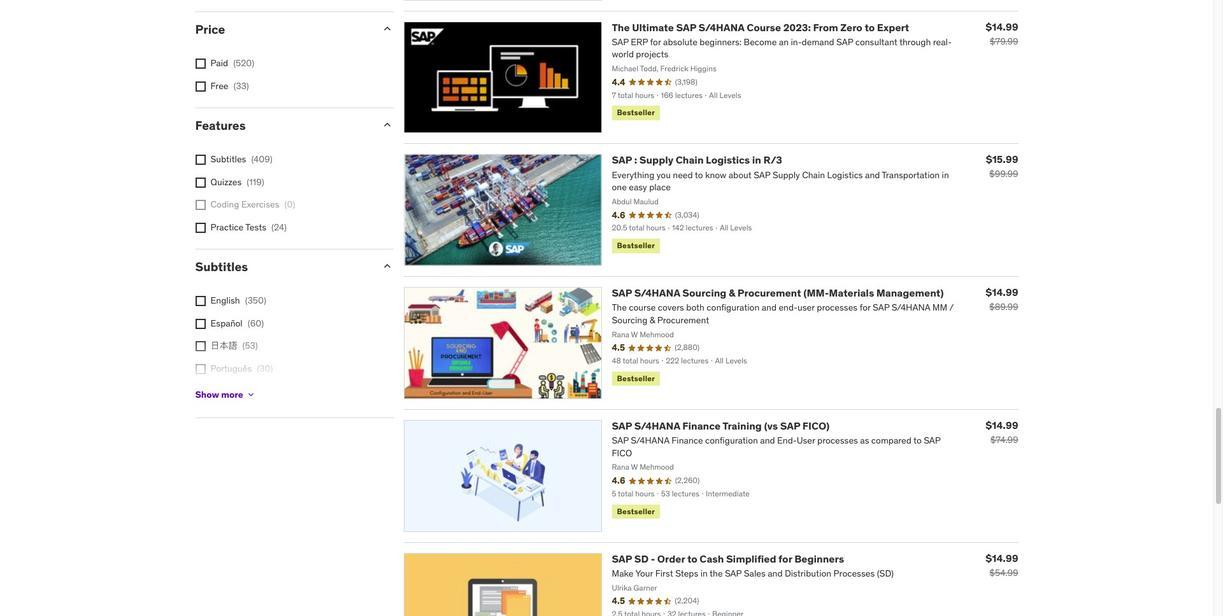 Task type: locate. For each thing, give the bounding box(es) containing it.
coding
[[211, 199, 239, 210]]

1 xsmall image from the top
[[195, 59, 205, 69]]

español (60)
[[211, 318, 264, 329]]

português (30)
[[211, 363, 273, 375]]

xsmall image for español
[[195, 319, 205, 329]]

6 xsmall image from the top
[[195, 342, 205, 352]]

4 $14.99 from the top
[[986, 552, 1018, 565]]

$14.99 $79.99
[[986, 20, 1018, 47]]

xsmall image for paid
[[195, 59, 205, 69]]

4 xsmall image from the top
[[195, 223, 205, 233]]

xsmall image left english
[[195, 296, 205, 307]]

(0)
[[284, 199, 295, 210]]

(119)
[[247, 176, 264, 188]]

2 small image from the top
[[381, 260, 393, 273]]

subtitles up "quizzes"
[[211, 154, 246, 165]]

sap sd - order to cash simplified for beginners
[[612, 553, 844, 566]]

sap s/4hana sourcing & procurement (mm-materials management) link
[[612, 287, 944, 300]]

zero
[[840, 21, 862, 33]]

0 vertical spatial small image
[[381, 119, 393, 131]]

xsmall image up show
[[195, 364, 205, 375]]

xsmall image left "quizzes"
[[195, 177, 205, 188]]

$99.99
[[989, 168, 1018, 180]]

expert
[[877, 21, 909, 33]]

$14.99 $89.99
[[986, 286, 1018, 313]]

0 vertical spatial to
[[865, 21, 875, 33]]

beginners
[[794, 553, 844, 566]]

finance
[[682, 420, 721, 433]]

$15.99 $99.99
[[986, 153, 1018, 180]]

$14.99 up $54.99
[[986, 552, 1018, 565]]

subtitles (409)
[[211, 154, 272, 165]]

xsmall image
[[195, 59, 205, 69], [195, 81, 205, 91], [195, 177, 205, 188], [195, 223, 205, 233], [195, 319, 205, 329], [195, 342, 205, 352]]

3 xsmall image from the top
[[195, 177, 205, 188]]

order
[[657, 553, 685, 566]]

3 $14.99 from the top
[[986, 419, 1018, 432]]

0 vertical spatial s/4hana
[[699, 21, 744, 33]]

the ultimate sap s/4hana course 2023: from zero to expert link
[[612, 21, 909, 33]]

1 horizontal spatial to
[[865, 21, 875, 33]]

free
[[211, 80, 228, 91]]

cash
[[700, 553, 724, 566]]

practice
[[211, 222, 243, 233]]

xsmall image for subtitles
[[195, 155, 205, 165]]

course
[[747, 21, 781, 33]]

sourcing
[[682, 287, 726, 300]]

the ultimate sap s/4hana course 2023: from zero to expert
[[612, 21, 909, 33]]

0 vertical spatial subtitles
[[211, 154, 246, 165]]

1 vertical spatial s/4hana
[[634, 287, 680, 300]]

xsmall image left free at the left top of page
[[195, 81, 205, 91]]

xsmall image left paid
[[195, 59, 205, 69]]

xsmall image left coding
[[195, 200, 205, 210]]

$14.99 for the ultimate sap s/4hana course 2023: from zero to expert
[[986, 20, 1018, 33]]

subtitles for subtitles (409)
[[211, 154, 246, 165]]

quizzes
[[211, 176, 242, 188]]

xsmall image left practice
[[195, 223, 205, 233]]

$14.99 up $89.99
[[986, 286, 1018, 299]]

2 vertical spatial s/4hana
[[634, 420, 680, 433]]

1 vertical spatial subtitles
[[195, 260, 248, 275]]

to right "zero"
[[865, 21, 875, 33]]

sap
[[676, 21, 696, 33], [612, 154, 632, 167], [612, 287, 632, 300], [612, 420, 632, 433], [780, 420, 800, 433], [612, 553, 632, 566]]

xsmall image for practice
[[195, 223, 205, 233]]

sd
[[634, 553, 649, 566]]

(53)
[[242, 340, 258, 352]]

sap for sap s/4hana finance training (vs sap fico)
[[612, 420, 632, 433]]

xsmall image left 日本語
[[195, 342, 205, 352]]

2 xsmall image from the top
[[195, 81, 205, 91]]

1 vertical spatial to
[[687, 553, 697, 566]]

exercises
[[241, 199, 279, 210]]

subtitles up english
[[195, 260, 248, 275]]

s/4hana left finance
[[634, 420, 680, 433]]

2 $14.99 from the top
[[986, 286, 1018, 299]]

1 vertical spatial small image
[[381, 260, 393, 273]]

xsmall image for coding
[[195, 200, 205, 210]]

to
[[865, 21, 875, 33], [687, 553, 697, 566]]

sap s/4hana finance training (vs sap fico)
[[612, 420, 830, 433]]

sap : supply chain logistics in r/3
[[612, 154, 782, 167]]

practice tests (24)
[[211, 222, 287, 233]]

xsmall image left español
[[195, 319, 205, 329]]

s/4hana left sourcing
[[634, 287, 680, 300]]

paid (520)
[[211, 57, 254, 69]]

$14.99 for sap sd - order to cash simplified for beginners
[[986, 552, 1018, 565]]

s/4hana
[[699, 21, 744, 33], [634, 287, 680, 300], [634, 420, 680, 433]]

english (350)
[[211, 295, 266, 307]]

xsmall image down features
[[195, 155, 205, 165]]

$14.99 up $74.99
[[986, 419, 1018, 432]]

to left cash
[[687, 553, 697, 566]]

$14.99 up "$79.99" in the top of the page
[[986, 20, 1018, 33]]

$14.99
[[986, 20, 1018, 33], [986, 286, 1018, 299], [986, 419, 1018, 432], [986, 552, 1018, 565]]

s/4hana left the 'course'
[[699, 21, 744, 33]]

xsmall image
[[195, 155, 205, 165], [195, 200, 205, 210], [195, 296, 205, 307], [195, 364, 205, 375], [246, 390, 256, 400]]

5 xsmall image from the top
[[195, 319, 205, 329]]

español
[[211, 318, 243, 329]]

1 small image from the top
[[381, 119, 393, 131]]

日本語 (53)
[[211, 340, 258, 352]]

price button
[[195, 22, 370, 37]]

1 $14.99 from the top
[[986, 20, 1018, 33]]

r/3
[[763, 154, 782, 167]]

(30)
[[257, 363, 273, 375]]

subtitles
[[211, 154, 246, 165], [195, 260, 248, 275]]

price
[[195, 22, 225, 37]]

&
[[729, 287, 735, 300]]

small image
[[381, 119, 393, 131], [381, 260, 393, 273]]

xsmall image right more
[[246, 390, 256, 400]]



Task type: vqa. For each thing, say whether or not it's contained in the screenshot.
third the $24.99 from the top
no



Task type: describe. For each thing, give the bounding box(es) containing it.
sap : supply chain logistics in r/3 link
[[612, 154, 782, 167]]

:
[[634, 154, 637, 167]]

日本語
[[211, 340, 237, 352]]

$15.99
[[986, 153, 1018, 166]]

chain
[[676, 154, 704, 167]]

(vs
[[764, 420, 778, 433]]

sap sd - order to cash simplified for beginners link
[[612, 553, 844, 566]]

$89.99
[[989, 301, 1018, 313]]

(mm-
[[803, 287, 829, 300]]

ultimate
[[632, 21, 674, 33]]

$79.99
[[990, 35, 1018, 47]]

coding exercises (0)
[[211, 199, 295, 210]]

management)
[[876, 287, 944, 300]]

$14.99 $74.99
[[986, 419, 1018, 446]]

(60)
[[248, 318, 264, 329]]

xsmall image inside show more button
[[246, 390, 256, 400]]

in
[[752, 154, 761, 167]]

xsmall image for português
[[195, 364, 205, 375]]

quizzes (119)
[[211, 176, 264, 188]]

show more button
[[195, 382, 256, 408]]

for
[[778, 553, 792, 566]]

(24)
[[271, 222, 287, 233]]

logistics
[[706, 154, 750, 167]]

english
[[211, 295, 240, 307]]

sap for sap : supply chain logistics in r/3
[[612, 154, 632, 167]]

show more
[[195, 389, 243, 401]]

sap for sap s/4hana sourcing & procurement (mm-materials management)
[[612, 287, 632, 300]]

more
[[221, 389, 243, 401]]

paid
[[211, 57, 228, 69]]

the
[[612, 21, 630, 33]]

simplified
[[726, 553, 776, 566]]

português
[[211, 363, 252, 375]]

$74.99
[[990, 434, 1018, 446]]

xsmall image for english
[[195, 296, 205, 307]]

materials
[[829, 287, 874, 300]]

(33)
[[233, 80, 249, 91]]

sap for sap sd - order to cash simplified for beginners
[[612, 553, 632, 566]]

small image for features
[[381, 119, 393, 131]]

show
[[195, 389, 219, 401]]

sap s/4hana finance training (vs sap fico) link
[[612, 420, 830, 433]]

subtitles button
[[195, 260, 370, 275]]

$14.99 for sap s/4hana finance training (vs sap fico)
[[986, 419, 1018, 432]]

sap s/4hana sourcing & procurement (mm-materials management)
[[612, 287, 944, 300]]

features button
[[195, 118, 370, 133]]

$14.99 for sap s/4hana sourcing & procurement (mm-materials management)
[[986, 286, 1018, 299]]

s/4hana for sourcing
[[634, 287, 680, 300]]

xsmall image for free
[[195, 81, 205, 91]]

中文
[[211, 386, 228, 397]]

tests
[[245, 222, 266, 233]]

small image
[[381, 22, 393, 35]]

from
[[813, 21, 838, 33]]

supply
[[639, 154, 673, 167]]

s/4hana for finance
[[634, 420, 680, 433]]

training
[[723, 420, 762, 433]]

(350)
[[245, 295, 266, 307]]

features
[[195, 118, 246, 133]]

$14.99 $54.99
[[986, 552, 1018, 579]]

xsmall image for 日本語
[[195, 342, 205, 352]]

0 horizontal spatial to
[[687, 553, 697, 566]]

small image for subtitles
[[381, 260, 393, 273]]

$54.99
[[990, 567, 1018, 579]]

fico)
[[803, 420, 830, 433]]

free (33)
[[211, 80, 249, 91]]

procurement
[[738, 287, 801, 300]]

(409)
[[251, 154, 272, 165]]

subtitles for subtitles
[[195, 260, 248, 275]]

2023:
[[783, 21, 811, 33]]

xsmall image for quizzes
[[195, 177, 205, 188]]

-
[[651, 553, 655, 566]]

(520)
[[233, 57, 254, 69]]



